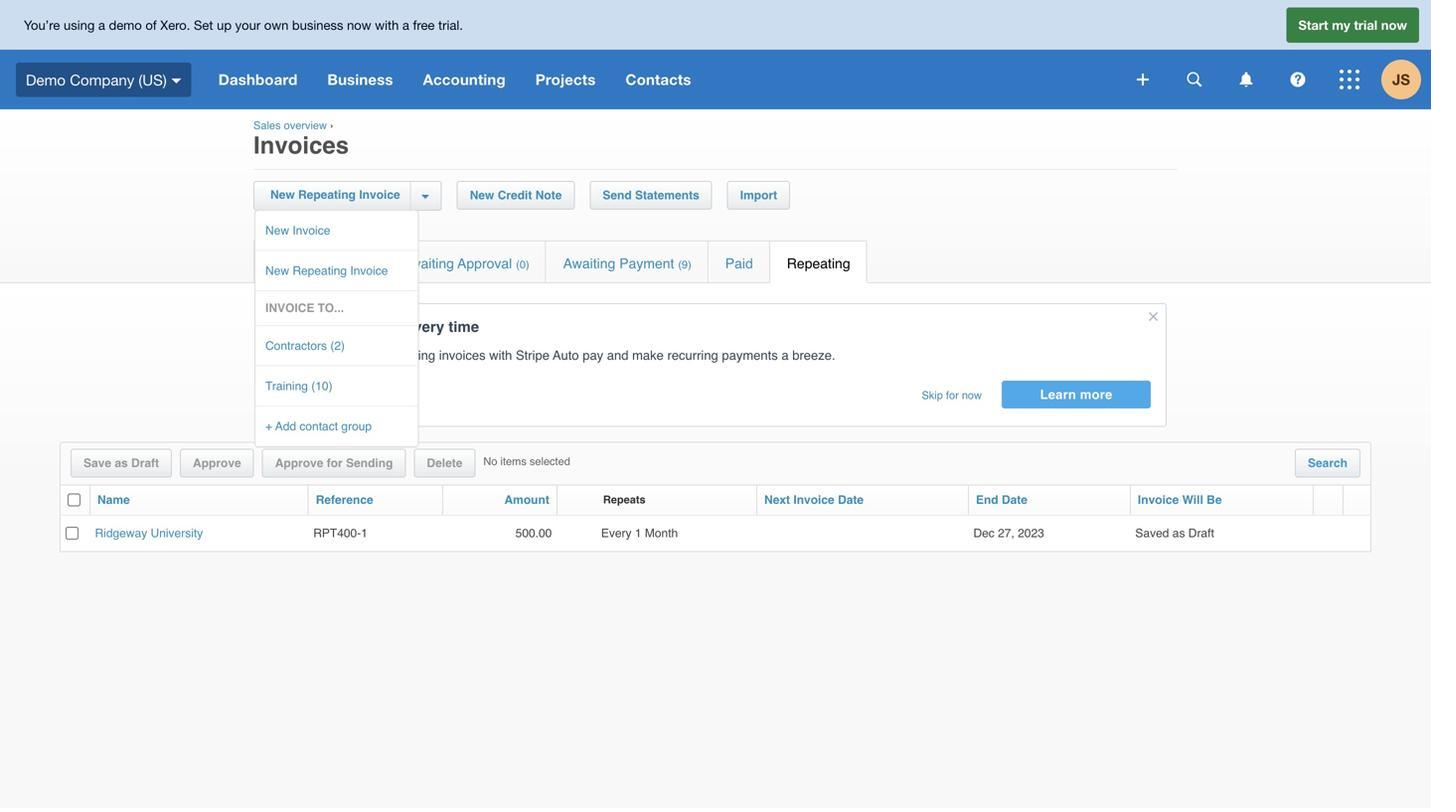 Task type: describe. For each thing, give the bounding box(es) containing it.
xero.
[[160, 17, 190, 33]]

name link
[[97, 492, 130, 508]]

dec
[[974, 526, 995, 540]]

training (10) link
[[256, 366, 458, 406]]

learn more
[[1041, 387, 1113, 402]]

new credit note link
[[458, 182, 574, 209]]

own
[[264, 17, 289, 33]]

more
[[1081, 387, 1113, 402]]

university
[[151, 526, 203, 540]]

amount link
[[505, 492, 550, 508]]

awaiting for awaiting payment
[[563, 256, 616, 271]]

new credit note
[[470, 188, 562, 202]]

every                         1 month
[[601, 526, 678, 540]]

and
[[607, 348, 629, 363]]

ridgeway
[[95, 526, 147, 540]]

start my trial now
[[1299, 17, 1408, 33]]

1 vertical spatial your
[[353, 348, 378, 363]]

new inside new credit note link
[[470, 188, 495, 202]]

invoices
[[254, 132, 349, 159]]

approve for approve
[[193, 456, 241, 470]]

draft for saved as draft
[[1189, 526, 1215, 540]]

invoice will be
[[1138, 493, 1222, 507]]

time,
[[367, 318, 401, 336]]

projects
[[536, 71, 596, 88]]

invoice
[[265, 301, 315, 315]]

will
[[1183, 493, 1204, 507]]

amount
[[505, 493, 550, 507]]

contractors (2)
[[265, 339, 345, 353]]

approve for approve for sending
[[275, 456, 324, 470]]

awaiting for awaiting approval
[[402, 256, 454, 271]]

you're using a demo of xero. set up your own business now with a free trial.
[[24, 17, 463, 33]]

+ add contact group link
[[256, 407, 458, 446]]

business
[[292, 17, 343, 33]]

js
[[1393, 71, 1411, 88]]

recurring
[[668, 348, 719, 363]]

end
[[976, 493, 999, 507]]

2023
[[1018, 526, 1045, 540]]

breeze.
[[793, 348, 836, 363]]

contractors (2) link
[[256, 326, 458, 365]]

0 vertical spatial new repeating invoice link
[[265, 182, 410, 209]]

auto
[[553, 348, 579, 363]]

contacts button
[[611, 50, 707, 109]]

+ add contact group
[[265, 420, 372, 433]]

learn
[[1041, 387, 1077, 402]]

+
[[265, 420, 272, 433]]

every
[[601, 526, 632, 540]]

send
[[603, 188, 632, 202]]

training
[[265, 379, 308, 393]]

save
[[84, 456, 111, 470]]

repeating
[[382, 348, 436, 363]]

free
[[413, 17, 435, 33]]

delete
[[427, 456, 463, 470]]

(10)
[[311, 379, 333, 393]]

27,
[[998, 526, 1015, 540]]

stripe
[[516, 348, 550, 363]]

reference link
[[316, 492, 374, 508]]

1 vertical spatial new repeating invoice link
[[256, 251, 458, 290]]

all link
[[255, 242, 303, 282]]

contractors
[[265, 339, 327, 353]]

saved
[[1136, 526, 1170, 540]]

invoice up new invoice link
[[359, 188, 400, 202]]

get
[[280, 318, 305, 336]]

save as draft link
[[72, 450, 171, 477]]

set
[[194, 17, 213, 33]]

your inside banner
[[235, 17, 261, 33]]

paid
[[309, 318, 340, 336]]

sending
[[346, 456, 393, 470]]

import
[[740, 188, 778, 202]]

as for save
[[115, 456, 128, 470]]

accounting button
[[408, 50, 521, 109]]

2 date from the left
[[1002, 493, 1028, 507]]

make
[[632, 348, 664, 363]]

2 horizontal spatial a
[[782, 348, 789, 363]]

learn more link
[[1002, 381, 1151, 409]]

paid link
[[709, 242, 769, 282]]

new invoice link
[[256, 211, 458, 250]]

new up invoice
[[265, 264, 289, 278]]

awaiting approval (0)
[[402, 256, 530, 271]]

invoice down new invoice link
[[350, 264, 388, 278]]

(0)
[[516, 258, 530, 271]]

new repeating invoice for the bottom 'new repeating invoice' link
[[265, 264, 388, 278]]

sales overview › invoices
[[254, 119, 349, 159]]

sales
[[254, 119, 281, 132]]

(9)
[[678, 258, 692, 271]]

reference
[[316, 493, 374, 507]]

(2) for draft
[[355, 258, 368, 271]]

repeats
[[603, 494, 646, 506]]

›
[[330, 119, 334, 132]]

invoices
[[439, 348, 486, 363]]

no items selected
[[484, 455, 571, 468]]

next invoice date link
[[765, 492, 864, 508]]

demo company (us) button
[[0, 50, 204, 109]]

dashboard
[[218, 71, 298, 88]]

repeating right paid
[[787, 256, 851, 271]]

demo
[[26, 71, 66, 88]]



Task type: locate. For each thing, give the bounding box(es) containing it.
0 horizontal spatial 1
[[361, 526, 368, 540]]

approve
[[193, 456, 241, 470], [275, 456, 324, 470]]

ridgeway university
[[95, 526, 203, 540]]

time
[[449, 318, 479, 336]]

1 horizontal spatial now
[[962, 389, 982, 402]]

0 horizontal spatial a
[[98, 17, 105, 33]]

1 vertical spatial (2)
[[330, 339, 345, 353]]

2 horizontal spatial now
[[1382, 17, 1408, 33]]

1 horizontal spatial date
[[1002, 493, 1028, 507]]

0 horizontal spatial your
[[235, 17, 261, 33]]

as for saved
[[1173, 526, 1186, 540]]

import link
[[728, 182, 789, 209]]

0 horizontal spatial now
[[347, 17, 371, 33]]

2 horizontal spatial svg image
[[1291, 72, 1306, 87]]

1 horizontal spatial as
[[1173, 526, 1186, 540]]

selected
[[530, 455, 571, 468]]

draft down will in the bottom right of the page
[[1189, 526, 1215, 540]]

0 horizontal spatial awaiting
[[402, 256, 454, 271]]

statements
[[635, 188, 700, 202]]

new up 'all' link
[[265, 224, 289, 238]]

for for now
[[946, 389, 959, 402]]

date right next
[[838, 493, 864, 507]]

overview
[[284, 119, 327, 132]]

start
[[1299, 17, 1329, 33]]

dashboard link
[[204, 50, 313, 109]]

items
[[501, 455, 527, 468]]

for left the sending
[[327, 456, 343, 470]]

2 awaiting from the left
[[563, 256, 616, 271]]

for for sending
[[327, 456, 343, 470]]

new inside new invoice link
[[265, 224, 289, 238]]

with left free
[[375, 17, 399, 33]]

1 awaiting from the left
[[402, 256, 454, 271]]

name
[[97, 493, 130, 507]]

1 horizontal spatial with
[[489, 348, 512, 363]]

approve up university
[[193, 456, 241, 470]]

0 vertical spatial (2)
[[355, 258, 368, 271]]

0 vertical spatial new repeating invoice
[[270, 188, 400, 202]]

send statements link
[[591, 182, 712, 209]]

repeating
[[298, 188, 356, 202], [787, 256, 851, 271], [293, 264, 347, 278]]

1 horizontal spatial svg image
[[1240, 72, 1253, 87]]

search link
[[1296, 450, 1360, 477]]

pay
[[583, 348, 604, 363]]

1 horizontal spatial svg image
[[1188, 72, 1202, 87]]

company
[[70, 71, 134, 88]]

as right save
[[115, 456, 128, 470]]

svg image inside demo company (us) popup button
[[172, 78, 182, 83]]

1 vertical spatial draft
[[131, 456, 159, 470]]

now right business at the top left of the page
[[347, 17, 371, 33]]

a left breeze.
[[782, 348, 789, 363]]

no
[[484, 455, 498, 468]]

end date
[[976, 493, 1028, 507]]

using
[[64, 17, 95, 33]]

trial.
[[438, 17, 463, 33]]

approve for sending
[[275, 456, 393, 470]]

2 horizontal spatial svg image
[[1340, 70, 1360, 89]]

with inside banner
[[375, 17, 399, 33]]

1 horizontal spatial 1
[[635, 526, 642, 540]]

2 approve from the left
[[275, 456, 324, 470]]

draft for save as draft
[[131, 456, 159, 470]]

invoice up saved
[[1138, 493, 1179, 507]]

new up new invoice
[[270, 188, 295, 202]]

skip for now link
[[902, 381, 1002, 411]]

awaiting left payment
[[563, 256, 616, 271]]

1 horizontal spatial draft
[[321, 256, 351, 271]]

(2) down new invoice link
[[355, 258, 368, 271]]

a right using
[[98, 17, 105, 33]]

contact
[[300, 420, 338, 433]]

0 vertical spatial draft
[[321, 256, 351, 271]]

of
[[145, 17, 157, 33]]

search
[[1308, 456, 1348, 470]]

(us)
[[139, 71, 167, 88]]

0 vertical spatial as
[[115, 456, 128, 470]]

your down on
[[353, 348, 378, 363]]

0 horizontal spatial as
[[115, 456, 128, 470]]

invoice to...
[[265, 301, 344, 315]]

(2) inside 'link'
[[330, 339, 345, 353]]

you're
[[24, 17, 60, 33]]

training (10)
[[265, 379, 333, 393]]

js button
[[1382, 50, 1432, 109]]

svg image
[[1240, 72, 1253, 87], [1291, 72, 1306, 87], [1137, 74, 1149, 86]]

dec 27, 2023
[[974, 526, 1051, 540]]

(2) for contractors
[[330, 339, 345, 353]]

1 date from the left
[[838, 493, 864, 507]]

1 for rpt400-
[[361, 526, 368, 540]]

new repeating invoice up to... at the left of the page
[[265, 264, 388, 278]]

1 vertical spatial new repeating invoice
[[265, 264, 388, 278]]

group
[[341, 420, 372, 433]]

0 vertical spatial your
[[235, 17, 261, 33]]

projects button
[[521, 50, 611, 109]]

note
[[536, 188, 562, 202]]

banner containing dashboard
[[0, 0, 1432, 109]]

(2) inside draft (2)
[[355, 258, 368, 271]]

now right trial
[[1382, 17, 1408, 33]]

invoice up 'all' link
[[293, 224, 330, 238]]

compliment
[[280, 348, 349, 363]]

next invoice date
[[765, 493, 864, 507]]

invoice
[[359, 188, 400, 202], [293, 224, 330, 238], [350, 264, 388, 278], [794, 493, 835, 507], [1138, 493, 1179, 507]]

trial
[[1354, 17, 1378, 33]]

1 down reference link
[[361, 526, 368, 540]]

0 horizontal spatial (2)
[[330, 339, 345, 353]]

demo company (us)
[[26, 71, 167, 88]]

invoice will be link
[[1138, 492, 1222, 508]]

to...
[[318, 301, 344, 315]]

rpt400-
[[313, 526, 361, 540]]

None checkbox
[[68, 494, 81, 507]]

now
[[347, 17, 371, 33], [1382, 17, 1408, 33], [962, 389, 982, 402]]

1 horizontal spatial your
[[353, 348, 378, 363]]

0 horizontal spatial approve
[[193, 456, 241, 470]]

new repeating invoice for 'new repeating invoice' link to the top
[[270, 188, 400, 202]]

a left free
[[403, 17, 410, 33]]

0 horizontal spatial with
[[375, 17, 399, 33]]

approve down add
[[275, 456, 324, 470]]

1 right 'every'
[[635, 526, 642, 540]]

repeating for 'new repeating invoice' link to the top
[[298, 188, 356, 202]]

0 horizontal spatial svg image
[[172, 78, 182, 83]]

repeating up new invoice link
[[298, 188, 356, 202]]

new repeating invoice up new invoice link
[[270, 188, 400, 202]]

ridgeway university link
[[95, 526, 203, 540]]

my
[[1332, 17, 1351, 33]]

1 1 from the left
[[361, 526, 368, 540]]

next
[[765, 493, 790, 507]]

your
[[235, 17, 261, 33], [353, 348, 378, 363]]

2 1 from the left
[[635, 526, 642, 540]]

new left credit
[[470, 188, 495, 202]]

with left stripe
[[489, 348, 512, 363]]

approve for sending link
[[263, 450, 405, 477]]

your right up
[[235, 17, 261, 33]]

1 approve from the left
[[193, 456, 241, 470]]

draft down new invoice link
[[321, 256, 351, 271]]

1 horizontal spatial a
[[403, 17, 410, 33]]

date right end
[[1002, 493, 1028, 507]]

0 vertical spatial with
[[375, 17, 399, 33]]

0 horizontal spatial date
[[838, 493, 864, 507]]

1 horizontal spatial approve
[[275, 456, 324, 470]]

awaiting payment (9)
[[563, 256, 692, 271]]

skip
[[922, 389, 943, 402]]

save as draft
[[84, 456, 159, 470]]

now right 'skip' at the right top of page
[[962, 389, 982, 402]]

1 vertical spatial with
[[489, 348, 512, 363]]

invoice right next
[[794, 493, 835, 507]]

payments
[[722, 348, 778, 363]]

saved as draft
[[1136, 526, 1221, 540]]

1 horizontal spatial (2)
[[355, 258, 368, 271]]

1 horizontal spatial awaiting
[[563, 256, 616, 271]]

0 horizontal spatial for
[[327, 456, 343, 470]]

new repeating invoice link down new invoice link
[[256, 251, 458, 290]]

svg image
[[1340, 70, 1360, 89], [1188, 72, 1202, 87], [172, 78, 182, 83]]

approval
[[458, 256, 512, 271]]

skip for now
[[922, 389, 982, 402]]

500.00
[[516, 526, 552, 540]]

None checkbox
[[66, 527, 79, 540]]

draft right save
[[131, 456, 159, 470]]

draft inside save as draft link
[[131, 456, 159, 470]]

repeating up to... at the left of the page
[[293, 264, 347, 278]]

1 for every
[[635, 526, 642, 540]]

as right saved
[[1173, 526, 1186, 540]]

repeating link
[[770, 242, 868, 282]]

new repeating invoice link
[[265, 182, 410, 209], [256, 251, 458, 290]]

awaiting left approval
[[402, 256, 454, 271]]

1 vertical spatial as
[[1173, 526, 1186, 540]]

0 horizontal spatial svg image
[[1137, 74, 1149, 86]]

demo
[[109, 17, 142, 33]]

(2)
[[355, 258, 368, 271], [330, 339, 345, 353]]

repeating for the bottom 'new repeating invoice' link
[[293, 264, 347, 278]]

new repeating invoice link up new invoice link
[[265, 182, 410, 209]]

all
[[271, 256, 287, 271]]

add
[[275, 420, 296, 433]]

2 horizontal spatial draft
[[1189, 526, 1215, 540]]

as
[[115, 456, 128, 470], [1173, 526, 1186, 540]]

2 vertical spatial draft
[[1189, 526, 1215, 540]]

(2) down paid
[[330, 339, 345, 353]]

be
[[1207, 493, 1222, 507]]

banner
[[0, 0, 1432, 109]]

for right 'skip' at the right top of page
[[946, 389, 959, 402]]

month
[[645, 526, 678, 540]]

new
[[270, 188, 295, 202], [470, 188, 495, 202], [265, 224, 289, 238], [265, 264, 289, 278]]

1 vertical spatial for
[[327, 456, 343, 470]]

0 horizontal spatial draft
[[131, 456, 159, 470]]

up
[[217, 17, 232, 33]]

1 horizontal spatial for
[[946, 389, 959, 402]]

0 vertical spatial for
[[946, 389, 959, 402]]

sales overview link
[[254, 119, 327, 132]]



Task type: vqa. For each thing, say whether or not it's contained in the screenshot.
2
no



